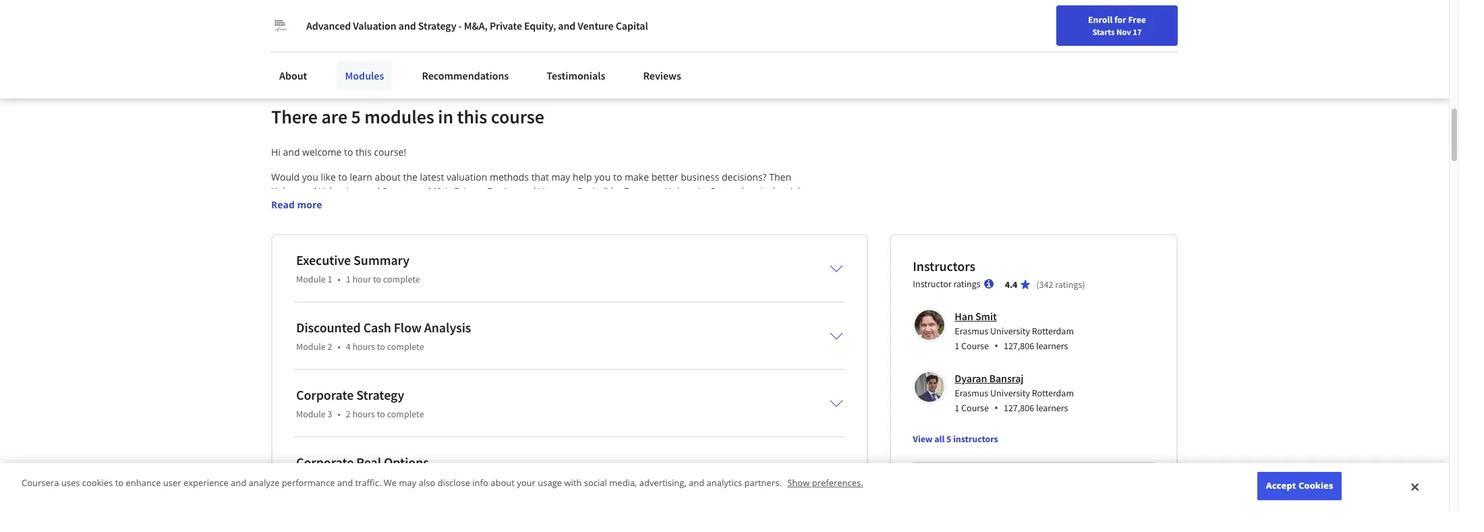 Task type: locate. For each thing, give the bounding box(es) containing it.
1 vertical spatial performance
[[282, 477, 335, 490]]

at
[[729, 482, 737, 495]]

• inside "han smit erasmus university rotterdam 1 course • 127,806 learners"
[[995, 339, 999, 353]]

0 vertical spatial can
[[673, 355, 689, 368]]

127,806 for dyaran bansraj
[[1004, 402, 1035, 414]]

127,806 for han smit
[[1004, 340, 1035, 352]]

a up incorporate
[[736, 355, 741, 368]]

dyaran bansraj link
[[955, 372, 1024, 385]]

1 horizontal spatial options,
[[562, 341, 597, 353]]

0 vertical spatial 127,806
[[1004, 340, 1035, 352]]

( 342 ratings )
[[1037, 279, 1086, 291]]

cash left 'flows?'
[[369, 369, 389, 382]]

17
[[1133, 26, 1142, 37]]

rotterdam inside the would you like to learn about the latest valuation methods that may help you to make better business decisions? then 'advanced valuation and strategy – m&a, private equity, and venture capital' by erasmus university rotterdam is the right course for you! this course is helpful for executives that need to value complete strategies and for all students interested in corporate finance and strategy. we present the latest tools and show you how to apply them! we will revolutionize your way of decision making, by extending static techniques from corporate finance with dynamic methods to quantify strategic thinking. traditionally, we assess the attractiveness of an investment as a mature business, where future cash flows mainly result from past decisions. but, in an ever-changing world, strategic decisions determine the firm's long-term success and market value. yet managers often have to consider these long-term implications using intuition and experience alone, with little guidance from structured, quantitative analysis. our treatment goes far beyond the use of standard valuation analysis. we introduce the expanded npv, which brings together dcf, real options, and game theory. thinking in terms of options, games, and adaptive strategies may help managers address strategic questions such as: how do you value a leveraged buyout? how can you value a high-tech venture with negative cash flows? when should you invest in new ventures in stages? how can you incorporate rival bidders in the analysis? the tools we provide can improve your decisions in business and in daily life. * who is this class for? we hope that our course appeals to (graduate) students in finance, economics, and business, as well as to high-ranking professionals and a general audience. this course is particularly interesting for venture capitalists, private equity investors, investment bankers, ceos, cfos, and those who aspire these affiliations. we offer this mooc at 3 levels: 1
[[711, 185, 758, 198]]

private inside the would you like to learn about the latest valuation methods that may help you to make better business decisions? then 'advanced valuation and strategy – m&a, private equity, and venture capital' by erasmus university rotterdam is the right course for you! this course is helpful for executives that need to value complete strategies and for all students interested in corporate finance and strategy. we present the latest tools and show you how to apply them! we will revolutionize your way of decision making, by extending static techniques from corporate finance with dynamic methods to quantify strategic thinking. traditionally, we assess the attractiveness of an investment as a mature business, where future cash flows mainly result from past decisions. but, in an ever-changing world, strategic decisions determine the firm's long-term success and market value. yet managers often have to consider these long-term implications using intuition and experience alone, with little guidance from structured, quantitative analysis. our treatment goes far beyond the use of standard valuation analysis. we introduce the expanded npv, which brings together dcf, real options, and game theory. thinking in terms of options, games, and adaptive strategies may help managers address strategic questions such as: how do you value a leveraged buyout? how can you value a high-tech venture with negative cash flows? when should you invest in new ventures in stages? how can you incorporate rival bidders in the analysis? the tools we provide can improve your decisions in business and in daily life. * who is this class for? we hope that our course appeals to (graduate) students in finance, economics, and business, as well as to high-ranking professionals and a general audience. this course is particularly interesting for venture capitalists, private equity investors, investment bankers, ceos, cfos, and those who aspire these affiliations. we offer this mooc at 3 levels: 1
[[454, 185, 485, 198]]

introduce
[[599, 326, 641, 339]]

2 vertical spatial rotterdam
[[1032, 387, 1074, 399]]

1 vertical spatial that
[[499, 199, 516, 212]]

term left "implications"
[[691, 284, 713, 297]]

None search field
[[192, 8, 516, 35]]

1 horizontal spatial valuation
[[499, 326, 540, 339]]

1 horizontal spatial analysis.
[[626, 298, 663, 311]]

1 long- from the left
[[315, 284, 337, 297]]

3 module from the top
[[296, 408, 326, 420]]

0 horizontal spatial managers
[[271, 355, 315, 368]]

rotterdam inside "han smit erasmus university rotterdam 1 course • 127,806 learners"
[[1032, 325, 1074, 337]]

1 for han
[[955, 340, 960, 352]]

0 vertical spatial venture
[[578, 19, 614, 32]]

0 vertical spatial business
[[681, 171, 720, 183]]

erasmus for han
[[955, 325, 989, 337]]

complete inside the would you like to learn about the latest valuation methods that may help you to make better business decisions? then 'advanced valuation and strategy – m&a, private equity, and venture capital' by erasmus university rotterdam is the right course for you! this course is helpful for executives that need to value complete strategies and for all students interested in corporate finance and strategy. we present the latest tools and show you how to apply them! we will revolutionize your way of decision making, by extending static techniques from corporate finance with dynamic methods to quantify strategic thinking. traditionally, we assess the attractiveness of an investment as a mature business, where future cash flows mainly result from past decisions. but, in an ever-changing world, strategic decisions determine the firm's long-term success and market value. yet managers often have to consider these long-term implications using intuition and experience alone, with little guidance from structured, quantitative analysis. our treatment goes far beyond the use of standard valuation analysis. we introduce the expanded npv, which brings together dcf, real options, and game theory. thinking in terms of options, games, and adaptive strategies may help managers address strategic questions such as: how do you value a leveraged buyout? how can you value a high-tech venture with negative cash flows? when should you invest in new ventures in stages? how can you incorporate rival bidders in the analysis? the tools we provide can improve your decisions in business and in daily life. * who is this class for? we hope that our course appeals to (graduate) students in finance, economics, and business, as well as to high-ranking professionals and a general audience. this course is particularly interesting for venture capitalists, private equity investors, investment bankers, ceos, cfos, and those who aspire these affiliations. we offer this mooc at 3 levels: 1
[[581, 199, 622, 212]]

0 horizontal spatial analysis.
[[543, 326, 580, 339]]

is up strategy.
[[392, 199, 399, 212]]

0 vertical spatial private
[[490, 19, 522, 32]]

2 long- from the left
[[669, 284, 691, 297]]

2 vertical spatial erasmus
[[955, 387, 989, 399]]

options, up leveraged
[[562, 341, 597, 353]]

this right you!
[[340, 199, 358, 212]]

1 vertical spatial can
[[669, 369, 685, 382]]

m&a, right –
[[428, 185, 452, 198]]

3 inside 'corporate strategy module 3 • 2 hours to complete'
[[328, 408, 332, 420]]

module inside executive summary module 1 • 1 hour to complete
[[296, 273, 326, 285]]

may up show
[[552, 171, 571, 183]]

1 vertical spatial 127,806
[[1004, 402, 1035, 414]]

dyaran bansraj image
[[915, 372, 945, 402]]

media,
[[610, 477, 637, 490]]

1 horizontal spatial decisions
[[709, 270, 750, 283]]

is up hope in the left of the page
[[302, 440, 309, 453]]

5 for are
[[351, 104, 361, 129]]

professionals
[[271, 468, 330, 481]]

university down smit
[[991, 325, 1031, 337]]

2 course from the top
[[962, 402, 989, 414]]

1 vertical spatial module
[[296, 341, 326, 353]]

equity
[[737, 468, 765, 481]]

1 vertical spatial decisions
[[445, 411, 486, 424]]

and right review
[[558, 19, 576, 32]]

venture inside the would you like to learn about the latest valuation methods that may help you to make better business decisions? then 'advanced valuation and strategy – m&a, private equity, and venture capital' by erasmus university rotterdam is the right course for you! this course is helpful for executives that need to value complete strategies and for all students interested in corporate finance and strategy. we present the latest tools and show you how to apply them! we will revolutionize your way of decision making, by extending static techniques from corporate finance with dynamic methods to quantify strategic thinking. traditionally, we assess the attractiveness of an investment as a mature business, where future cash flows mainly result from past decisions. but, in an ever-changing world, strategic decisions determine the firm's long-term success and market value. yet managers often have to consider these long-term implications using intuition and experience alone, with little guidance from structured, quantitative analysis. our treatment goes far beyond the use of standard valuation analysis. we introduce the expanded npv, which brings together dcf, real options, and game theory. thinking in terms of options, games, and adaptive strategies may help managers address strategic questions such as: how do you value a leveraged buyout? how can you value a high-tech venture with negative cash flows? when should you invest in new ventures in stages? how can you incorporate rival bidders in the analysis? the tools we provide can improve your decisions in business and in daily life. * who is this class for? we hope that our course appeals to (graduate) students in finance, economics, and business, as well as to high-ranking professionals and a general audience. this course is particularly interesting for venture capitalists, private equity investors, investment bankers, ceos, cfos, and those who aspire these affiliations. we offer this mooc at 3 levels: 1
[[539, 185, 574, 198]]

to
[[344, 146, 353, 158], [338, 171, 347, 183], [613, 171, 622, 183], [543, 199, 553, 212], [628, 213, 637, 226], [313, 256, 322, 268], [373, 273, 381, 285], [591, 284, 600, 297], [377, 341, 385, 353], [377, 408, 385, 420], [420, 454, 429, 467], [726, 454, 736, 467], [115, 477, 124, 490]]

you left how
[[588, 213, 604, 226]]

1 vertical spatial finance
[[700, 241, 732, 254]]

private
[[490, 19, 522, 32], [454, 185, 485, 198]]

university for dyaran bansraj
[[991, 387, 1031, 399]]

disclose
[[438, 477, 470, 490]]

0 horizontal spatial by
[[494, 241, 505, 254]]

0 vertical spatial 3
[[328, 408, 332, 420]]

2 corporate from the top
[[296, 454, 354, 471]]

private up "executives"
[[454, 185, 485, 198]]

0 horizontal spatial business
[[499, 411, 538, 424]]

ratings down "instructors"
[[954, 278, 981, 290]]

university for han smit
[[991, 325, 1031, 337]]

like
[[321, 171, 336, 183]]

how down thinking
[[479, 355, 499, 368]]

corporate inside dropdown button
[[296, 454, 354, 471]]

life.
[[593, 411, 609, 424]]

1 horizontal spatial corporate
[[654, 241, 697, 254]]

1 down "han"
[[955, 340, 960, 352]]

for inside enroll for free starts nov 17
[[1115, 13, 1127, 26]]

m&a, right -
[[464, 19, 488, 32]]

valuation up "executives"
[[447, 171, 487, 183]]

0 horizontal spatial 5
[[351, 104, 361, 129]]

valuation
[[353, 19, 397, 32], [319, 185, 361, 198]]

university inside dyaran bansraj erasmus university rotterdam 1 course • 127,806 learners
[[991, 387, 1031, 399]]

for up them!
[[689, 199, 702, 212]]

who
[[279, 440, 299, 453]]

hours
[[353, 341, 375, 353], [353, 408, 375, 420]]

2 hours from the top
[[353, 408, 375, 420]]

our
[[271, 326, 288, 339]]

0 vertical spatial tools
[[519, 213, 540, 226]]

1 for executive
[[346, 273, 351, 285]]

university inside the would you like to learn about the latest valuation methods that may help you to make better business decisions? then 'advanced valuation and strategy – m&a, private equity, and venture capital' by erasmus university rotterdam is the right course for you! this course is helpful for executives that need to value complete strategies and for all students interested in corporate finance and strategy. we present the latest tools and show you how to apply them! we will revolutionize your way of decision making, by extending static techniques from corporate finance with dynamic methods to quantify strategic thinking. traditionally, we assess the attractiveness of an investment as a mature business, where future cash flows mainly result from past decisions. but, in an ever-changing world, strategic decisions determine the firm's long-term success and market value. yet managers often have to consider these long-term implications using intuition and experience alone, with little guidance from structured, quantitative analysis. our treatment goes far beyond the use of standard valuation analysis. we introduce the expanded npv, which brings together dcf, real options, and game theory. thinking in terms of options, games, and adaptive strategies may help managers address strategic questions such as: how do you value a leveraged buyout? how can you value a high-tech venture with negative cash flows? when should you invest in new ventures in stages? how can you incorporate rival bidders in the analysis? the tools we provide can improve your decisions in business and in daily life. * who is this class for? we hope that our course appeals to (graduate) students in finance, economics, and business, as well as to high-ranking professionals and a general audience. this course is particularly interesting for venture capitalists, private equity investors, investment bankers, ceos, cfos, and those who aspire these affiliations. we offer this mooc at 3 levels: 1
[[665, 185, 708, 198]]

analysis. up terms
[[543, 326, 580, 339]]

free
[[1129, 13, 1147, 26]]

1 horizontal spatial managers
[[495, 284, 539, 297]]

we
[[503, 256, 516, 268], [314, 411, 327, 424]]

cfos,
[[436, 482, 461, 495]]

0 vertical spatial help
[[573, 171, 592, 183]]

1 vertical spatial tools
[[290, 411, 312, 424]]

term
[[337, 284, 358, 297], [691, 284, 713, 297]]

thinking.
[[403, 256, 442, 268]]

1 options, from the left
[[353, 341, 389, 353]]

5 right view
[[947, 433, 952, 445]]

1 vertical spatial corporate
[[296, 454, 354, 471]]

flows?
[[391, 369, 419, 382]]

yet
[[479, 284, 493, 297]]

1 vertical spatial business,
[[639, 454, 680, 467]]

1 vertical spatial strategic
[[669, 270, 706, 283]]

1 vertical spatial business
[[499, 411, 538, 424]]

for?
[[353, 440, 370, 453]]

them!
[[666, 213, 691, 226]]

1 vertical spatial analysis.
[[543, 326, 580, 339]]

to inside 'discounted cash flow analysis module 2 • 4 hours to complete'
[[377, 341, 385, 353]]

2 learners from the top
[[1037, 402, 1069, 414]]

2 inside 'corporate strategy module 3 • 2 hours to complete'
[[346, 408, 351, 420]]

0 vertical spatial 2
[[328, 341, 332, 353]]

module right the
[[296, 408, 326, 420]]

to inside executive summary module 1 • 1 hour to complete
[[373, 273, 381, 285]]

course
[[962, 340, 989, 352], [962, 402, 989, 414]]

the down "executives"
[[475, 213, 489, 226]]

complete down "capital'"
[[581, 199, 622, 212]]

0 vertical spatial that
[[532, 171, 549, 183]]

aspire
[[531, 482, 558, 495]]

managers
[[495, 284, 539, 297], [271, 355, 315, 368]]

about inside the would you like to learn about the latest valuation methods that may help you to make better business decisions? then 'advanced valuation and strategy – m&a, private equity, and venture capital' by erasmus university rotterdam is the right course for you! this course is helpful for executives that need to value complete strategies and for all students interested in corporate finance and strategy. we present the latest tools and show you how to apply them! we will revolutionize your way of decision making, by extending static techniques from corporate finance with dynamic methods to quantify strategic thinking. traditionally, we assess the attractiveness of an investment as a mature business, where future cash flows mainly result from past decisions. but, in an ever-changing world, strategic decisions determine the firm's long-term success and market value. yet managers often have to consider these long-term implications using intuition and experience alone, with little guidance from structured, quantitative analysis. our treatment goes far beyond the use of standard valuation analysis. we introduce the expanded npv, which brings together dcf, real options, and game theory. thinking in terms of options, games, and adaptive strategies may help managers address strategic questions such as: how do you value a leveraged buyout? how can you value a high-tech venture with negative cash flows? when should you invest in new ventures in stages? how can you incorporate rival bidders in the analysis? the tools we provide can improve your decisions in business and in daily life. * who is this class for? we hope that our course appeals to (graduate) students in finance, economics, and business, as well as to high-ranking professionals and a general audience. this course is particularly interesting for venture capitalists, private equity investors, investment bankers, ceos, cfos, and those who aspire these affiliations. we offer this mooc at 3 levels: 1
[[375, 171, 401, 183]]

strategy
[[418, 19, 457, 32], [382, 185, 419, 198], [356, 387, 404, 403]]

0 horizontal spatial students
[[479, 454, 517, 467]]

corporate inside 'corporate strategy module 3 • 2 hours to complete'
[[296, 387, 354, 403]]

success
[[361, 284, 394, 297]]

1 vertical spatial course
[[962, 402, 989, 414]]

0 vertical spatial module
[[296, 273, 326, 285]]

4
[[346, 341, 351, 353]]

0 horizontal spatial an
[[561, 270, 572, 283]]

han smit image
[[915, 310, 945, 340]]

han smit erasmus university rotterdam 1 course • 127,806 learners
[[955, 310, 1074, 353]]

module inside 'corporate strategy module 3 • 2 hours to complete'
[[296, 408, 326, 420]]

rotterdam inside dyaran bansraj erasmus university rotterdam 1 course • 127,806 learners
[[1032, 387, 1074, 399]]

0 vertical spatial corporate
[[282, 213, 325, 226]]

we left provide
[[314, 411, 327, 424]]

dyaran
[[955, 372, 988, 385]]

m&a,
[[464, 19, 488, 32], [428, 185, 452, 198]]

equity, inside the would you like to learn about the latest valuation methods that may help you to make better business decisions? then 'advanced valuation and strategy – m&a, private equity, and venture capital' by erasmus university rotterdam is the right course for you! this course is helpful for executives that need to value complete strategies and for all students interested in corporate finance and strategy. we present the latest tools and show you how to apply them! we will revolutionize your way of decision making, by extending static techniques from corporate finance with dynamic methods to quantify strategic thinking. traditionally, we assess the attractiveness of an investment as a mature business, where future cash flows mainly result from past decisions. but, in an ever-changing world, strategic decisions determine the firm's long-term success and market value. yet managers often have to consider these long-term implications using intuition and experience alone, with little guidance from structured, quantitative analysis. our treatment goes far beyond the use of standard valuation analysis. we introduce the expanded npv, which brings together dcf, real options, and game theory. thinking in terms of options, games, and adaptive strategies may help managers address strategic questions such as: how do you value a leveraged buyout? how can you value a high-tech venture with negative cash flows? when should you invest in new ventures in stages? how can you incorporate rival bidders in the analysis? the tools we provide can improve your decisions in business and in daily life. * who is this class for? we hope that our course appeals to (graduate) students in finance, economics, and business, as well as to high-ranking professionals and a general audience. this course is particularly interesting for venture capitalists, private equity investors, investment bankers, ceos, cfos, and those who aspire these affiliations. we offer this mooc at 3 levels: 1
[[487, 185, 517, 198]]

these down the world,
[[643, 284, 667, 297]]

business, up 'determine'
[[762, 256, 802, 268]]

127,806 down "bansraj"
[[1004, 402, 1035, 414]]

these down interesting
[[561, 482, 585, 495]]

complete inside executive summary module 1 • 1 hour to complete
[[383, 273, 420, 285]]

2 vertical spatial module
[[296, 408, 326, 420]]

0 horizontal spatial investment
[[316, 482, 365, 495]]

0 horizontal spatial this
[[340, 199, 358, 212]]

partners.
[[745, 477, 782, 490]]

2 module from the top
[[296, 341, 326, 353]]

erasmus down han smit link
[[955, 325, 989, 337]]

1 hours from the top
[[353, 341, 375, 353]]

1 learners from the top
[[1037, 340, 1069, 352]]

0 horizontal spatial venture
[[539, 185, 574, 198]]

complete inside 'corporate strategy module 3 • 2 hours to complete'
[[387, 408, 424, 420]]

options, down far
[[353, 341, 389, 353]]

valuation up terms
[[499, 326, 540, 339]]

0 horizontal spatial performance
[[282, 477, 335, 490]]

use
[[428, 326, 444, 339]]

1 horizontal spatial investment
[[655, 256, 704, 268]]

0 horizontal spatial private
[[454, 185, 485, 198]]

0 vertical spatial an
[[642, 256, 653, 268]]

the up helpful
[[403, 171, 418, 183]]

finance
[[328, 213, 360, 226], [700, 241, 732, 254]]

executive
[[296, 252, 351, 268]]

1 vertical spatial help
[[760, 341, 779, 353]]

that left need
[[499, 199, 516, 212]]

analysis
[[424, 319, 471, 336]]

erasmus inside "han smit erasmus university rotterdam 1 course • 127,806 learners"
[[955, 325, 989, 337]]

and down the our
[[333, 468, 350, 481]]

game
[[411, 341, 435, 353]]

business
[[681, 171, 720, 183], [499, 411, 538, 424]]

we
[[422, 213, 436, 226], [271, 241, 285, 254], [582, 326, 596, 339], [271, 454, 285, 467], [384, 477, 397, 490], [638, 482, 652, 495]]

to right hour
[[373, 273, 381, 285]]

cash down quantify
[[331, 270, 351, 283]]

2 term from the left
[[691, 284, 713, 297]]

3 right at
[[740, 482, 745, 495]]

have
[[567, 284, 588, 297]]

•
[[338, 273, 341, 285], [995, 339, 999, 353], [338, 341, 341, 353], [995, 401, 999, 416], [338, 408, 341, 420]]

1 horizontal spatial m&a,
[[464, 19, 488, 32]]

1 vertical spatial learners
[[1037, 402, 1069, 414]]

1 127,806 from the top
[[1004, 340, 1035, 352]]

may down which
[[738, 341, 757, 353]]

finance up mature
[[700, 241, 732, 254]]

to up audience.
[[420, 454, 429, 467]]

learners inside "han smit erasmus university rotterdam 1 course • 127,806 learners"
[[1037, 340, 1069, 352]]

0 vertical spatial hours
[[353, 341, 375, 353]]

127,806 inside dyaran bansraj erasmus university rotterdam 1 course • 127,806 learners
[[1004, 402, 1035, 414]]

rotterdam for han smit
[[1032, 325, 1074, 337]]

extending
[[507, 241, 551, 254]]

with down market
[[410, 298, 429, 311]]

result
[[411, 270, 436, 283]]

help down brings
[[760, 341, 779, 353]]

1 vertical spatial m&a,
[[428, 185, 452, 198]]

do
[[501, 355, 513, 368]]

from up value.
[[439, 270, 460, 283]]

your left -
[[434, 21, 454, 34]]

should
[[449, 369, 479, 382]]

1 vertical spatial venture
[[619, 468, 653, 481]]

corporate down them!
[[654, 241, 697, 254]]

then
[[770, 171, 792, 183]]

0 horizontal spatial from
[[439, 270, 460, 283]]

1 corporate from the top
[[296, 387, 354, 403]]

usage
[[538, 477, 562, 490]]

world,
[[639, 270, 666, 283]]

module inside 'discounted cash flow analysis module 2 • 4 hours to complete'
[[296, 341, 326, 353]]

strategic
[[363, 256, 401, 268], [669, 270, 706, 283], [355, 355, 393, 368]]

1 vertical spatial valuation
[[319, 185, 361, 198]]

0 horizontal spatial all
[[704, 199, 714, 212]]

1 module from the top
[[296, 273, 326, 285]]

• down quantify
[[338, 273, 341, 285]]

high- up the 'equity'
[[738, 454, 760, 467]]

value
[[555, 199, 578, 212], [534, 355, 557, 368], [710, 355, 733, 368]]

1 horizontal spatial methods
[[490, 171, 529, 183]]

with down address
[[308, 369, 327, 382]]

is up interested
[[761, 185, 768, 198]]

127,806 up "bansraj"
[[1004, 340, 1035, 352]]

also
[[419, 477, 435, 490]]

1 vertical spatial cash
[[369, 369, 389, 382]]

about down course!
[[375, 171, 401, 183]]

1 vertical spatial 3
[[740, 482, 745, 495]]

• inside dyaran bansraj erasmus university rotterdam 1 course • 127,806 learners
[[995, 401, 999, 416]]

learners for dyaran bansraj
[[1037, 402, 1069, 414]]

read
[[271, 198, 295, 211]]

learners inside dyaran bansraj erasmus university rotterdam 1 course • 127,806 learners
[[1037, 402, 1069, 414]]

2 vertical spatial strategy
[[356, 387, 404, 403]]

you!
[[319, 199, 337, 212]]

to down beyond
[[377, 341, 385, 353]]

1 horizontal spatial 2
[[346, 408, 351, 420]]

we up decisions.
[[503, 256, 516, 268]]

2 horizontal spatial that
[[532, 171, 549, 183]]

1 vertical spatial 2
[[346, 408, 351, 420]]

0 vertical spatial cash
[[331, 270, 351, 283]]

1 horizontal spatial students
[[717, 199, 755, 212]]

venture left capital on the top of page
[[578, 19, 614, 32]]

1 horizontal spatial we
[[503, 256, 516, 268]]

intuition
[[271, 298, 308, 311]]

1 vertical spatial rotterdam
[[1032, 325, 1074, 337]]

decisions
[[709, 270, 750, 283], [445, 411, 486, 424]]

how
[[479, 355, 499, 368], [651, 355, 671, 368], [647, 369, 667, 382]]

hours down far
[[353, 341, 375, 353]]

your left usage
[[517, 477, 536, 490]]

investment up the world,
[[655, 256, 704, 268]]

erasmus inside dyaran bansraj erasmus university rotterdam 1 course • 127,806 learners
[[955, 387, 989, 399]]

instructors
[[913, 258, 976, 274]]

strategic up the mainly
[[363, 256, 401, 268]]

but,
[[530, 270, 547, 283]]

long-
[[315, 284, 337, 297], [669, 284, 691, 297]]

high- up 'rival'
[[744, 355, 766, 368]]

make
[[625, 171, 649, 183]]

erasmus
[[624, 185, 662, 198], [955, 325, 989, 337], [955, 387, 989, 399]]

uses
[[61, 477, 80, 490]]

1 horizontal spatial experience
[[330, 298, 378, 311]]

5 for all
[[947, 433, 952, 445]]

venture up the bidders
[[271, 369, 305, 382]]

0 horizontal spatial m&a,
[[428, 185, 452, 198]]

terms
[[522, 341, 548, 353]]

2 left the real
[[328, 341, 332, 353]]

0 horizontal spatial equity,
[[487, 185, 517, 198]]

and up them!
[[670, 199, 687, 212]]

course up those
[[461, 468, 490, 481]]

1 horizontal spatial 5
[[947, 433, 952, 445]]

university down "bansraj"
[[991, 387, 1031, 399]]

course inside dyaran bansraj erasmus university rotterdam 1 course • 127,806 learners
[[962, 402, 989, 414]]

instructor ratings
[[913, 278, 981, 290]]

methods
[[490, 171, 529, 183], [271, 256, 311, 268]]

0 horizontal spatial these
[[561, 482, 585, 495]]

1 vertical spatial all
[[935, 433, 945, 445]]

1 vertical spatial by
[[494, 241, 505, 254]]

0 horizontal spatial latest
[[420, 171, 444, 183]]

0 horizontal spatial methods
[[271, 256, 311, 268]]

private
[[704, 468, 735, 481]]

university inside "han smit erasmus university rotterdam 1 course • 127,806 learners"
[[991, 325, 1031, 337]]

strategy.
[[382, 213, 420, 226]]

0 vertical spatial from
[[630, 241, 652, 254]]

strategy inside 'corporate strategy module 3 • 2 hours to complete'
[[356, 387, 404, 403]]

1 course from the top
[[962, 340, 989, 352]]

latest down "executives"
[[492, 213, 516, 226]]

well
[[694, 454, 712, 467]]

127,806 inside "han smit erasmus university rotterdam 1 course • 127,806 learners"
[[1004, 340, 1035, 352]]

present
[[439, 213, 473, 226]]

for up present
[[435, 199, 448, 212]]

the down negative
[[318, 383, 332, 396]]

business, up advertising,
[[639, 454, 680, 467]]

of
[[407, 241, 416, 254], [630, 256, 639, 268], [446, 326, 455, 339], [550, 341, 559, 353]]

testimonials link
[[539, 61, 614, 90]]

1 inside "han smit erasmus university rotterdam 1 course • 127,806 learners"
[[955, 340, 960, 352]]

enroll
[[1089, 13, 1113, 26]]

tools down need
[[519, 213, 540, 226]]

complete down 'flows?'
[[387, 408, 424, 420]]

venture
[[271, 369, 305, 382], [619, 468, 653, 481]]

0 horizontal spatial business,
[[639, 454, 680, 467]]

preferences.
[[812, 477, 864, 490]]

long- up expanded in the left of the page
[[669, 284, 691, 297]]

this left class
[[311, 440, 327, 453]]

value up new
[[534, 355, 557, 368]]

for up nov
[[1115, 13, 1127, 26]]

0 horizontal spatial 3
[[328, 408, 332, 420]]

course inside "han smit erasmus university rotterdam 1 course • 127,806 learners"
[[962, 340, 989, 352]]

changing
[[596, 270, 636, 283]]

*
[[271, 440, 277, 453]]

2 inside 'discounted cash flow analysis module 2 • 4 hours to complete'
[[328, 341, 332, 353]]

0 vertical spatial finance
[[328, 213, 360, 226]]

rival
[[760, 369, 779, 382]]

our
[[333, 454, 348, 467]]

0 vertical spatial m&a,
[[464, 19, 488, 32]]

2 127,806 from the top
[[1004, 402, 1035, 414]]

5 inside button
[[947, 433, 952, 445]]

'advanced
[[271, 185, 317, 198]]

1 inside dyaran bansraj erasmus university rotterdam 1 course • 127,806 learners
[[955, 402, 960, 414]]

latest up –
[[420, 171, 444, 183]]

all inside button
[[935, 433, 945, 445]]

0 vertical spatial erasmus
[[624, 185, 662, 198]]



Task type: vqa. For each thing, say whether or not it's contained in the screenshot.
AUDIENCE.
yes



Task type: describe. For each thing, give the bounding box(es) containing it.
learners for han smit
[[1037, 340, 1069, 352]]

1 vertical spatial from
[[439, 270, 460, 283]]

and up buyout?
[[633, 341, 650, 353]]

to right how
[[628, 213, 637, 226]]

value up incorporate
[[710, 355, 733, 368]]

stages?
[[612, 369, 644, 382]]

traffic.
[[355, 477, 382, 490]]

1 vertical spatial these
[[561, 482, 585, 495]]

bidders
[[271, 383, 305, 396]]

1 horizontal spatial cash
[[369, 369, 389, 382]]

there are 5 modules in this course
[[271, 104, 545, 129]]

economics,
[[568, 454, 617, 467]]

and left -
[[399, 19, 416, 32]]

and up alone,
[[397, 284, 414, 297]]

0 vertical spatial decisions
[[709, 270, 750, 283]]

standard
[[457, 326, 497, 339]]

• inside 'discounted cash flow analysis module 2 • 4 hours to complete'
[[338, 341, 341, 353]]

to up quantitative
[[591, 284, 600, 297]]

little
[[431, 298, 451, 311]]

2 horizontal spatial from
[[630, 241, 652, 254]]

with up mature
[[735, 241, 753, 254]]

together
[[271, 341, 309, 353]]

to up 'future'
[[313, 256, 322, 268]]

and down well at bottom left
[[689, 477, 705, 490]]

coursera career certificate image
[[923, 0, 1148, 75]]

levels:
[[748, 482, 775, 495]]

1 for dyaran
[[955, 402, 960, 414]]

apply
[[639, 213, 663, 226]]

to right need
[[543, 199, 553, 212]]

module for corporate strategy
[[296, 408, 326, 420]]

would you like to learn about the latest valuation methods that may help you to make better business decisions? then 'advanced valuation and strategy – m&a, private equity, and venture capital' by erasmus university rotterdam is the right course for you! this course is helpful for executives that need to value complete strategies and for all students interested in corporate finance and strategy. we present the latest tools and show you how to apply them! we will revolutionize your way of decision making, by extending static techniques from corporate finance with dynamic methods to quantify strategic thinking. traditionally, we assess the attractiveness of an investment as a mature business, where future cash flows mainly result from past decisions. but, in an ever-changing world, strategic decisions determine the firm's long-term success and market value. yet managers often have to consider these long-term implications using intuition and experience alone, with little guidance from structured, quantitative analysis. our treatment goes far beyond the use of standard valuation analysis. we introduce the expanded npv, which brings together dcf, real options, and game theory. thinking in terms of options, games, and adaptive strategies may help managers address strategic questions such as: how do you value a leveraged buyout? how can you value a high-tech venture with negative cash flows? when should you invest in new ventures in stages? how can you incorporate rival bidders in the analysis? the tools we provide can improve your decisions in business and in daily life. * who is this class for? we hope that our course appeals to (graduate) students in finance, economics, and business, as well as to high-ranking professionals and a general audience. this course is particularly interesting for venture capitalists, private equity investors, investment bankers, ceos, cfos, and those who aspire these affiliations. we offer this mooc at 3 levels: 1
[[271, 171, 810, 512]]

and down learn
[[363, 185, 380, 198]]

1 vertical spatial latest
[[492, 213, 516, 226]]

the down where
[[271, 284, 286, 297]]

complete inside 'discounted cash flow analysis module 2 • 4 hours to complete'
[[387, 341, 424, 353]]

and down beyond
[[391, 341, 408, 353]]

capital'
[[576, 185, 609, 198]]

1 horizontal spatial help
[[760, 341, 779, 353]]

incorporate
[[706, 369, 757, 382]]

helpful
[[402, 199, 432, 212]]

a up 'ventures'
[[560, 355, 565, 368]]

as left well at bottom left
[[682, 454, 692, 467]]

and left analyze
[[231, 477, 246, 490]]

and right hi
[[283, 146, 300, 158]]

0 horizontal spatial ratings
[[954, 278, 981, 290]]

tech
[[766, 355, 785, 368]]

advanced valuation and strategy - m&a, private equity, and venture capital
[[306, 19, 648, 32]]

1 horizontal spatial business
[[681, 171, 720, 183]]

0 vertical spatial performance
[[457, 21, 515, 34]]

• inside 'corporate strategy module 3 • 2 hours to complete'
[[338, 408, 341, 420]]

accept cookies
[[1267, 480, 1334, 492]]

and left the traffic.
[[337, 477, 353, 490]]

view all 5 instructors
[[913, 433, 999, 445]]

1 vertical spatial investment
[[316, 482, 365, 495]]

a left mature
[[719, 256, 724, 268]]

2 horizontal spatial may
[[738, 341, 757, 353]]

to up "private"
[[726, 454, 736, 467]]

hour
[[353, 273, 371, 285]]

4.4
[[1005, 279, 1018, 291]]

of up 'theory.'
[[446, 326, 455, 339]]

course down the 'advanced
[[271, 199, 301, 212]]

1 horizontal spatial equity,
[[524, 19, 556, 32]]

0 vertical spatial valuation
[[447, 171, 487, 183]]

as left mature
[[707, 256, 717, 268]]

you left incorporate
[[687, 369, 704, 382]]

hours inside 'discounted cash flow analysis module 2 • 4 hours to complete'
[[353, 341, 375, 353]]

1 vertical spatial students
[[479, 454, 517, 467]]

improve
[[383, 411, 420, 424]]

0 horizontal spatial we
[[314, 411, 327, 424]]

guidance
[[453, 298, 493, 311]]

value.
[[450, 284, 476, 297]]

who
[[510, 482, 529, 495]]

you left invest
[[482, 369, 498, 382]]

implications
[[715, 284, 768, 297]]

0 horizontal spatial venture
[[271, 369, 305, 382]]

bansraj
[[990, 372, 1024, 385]]

valuation inside the would you like to learn about the latest valuation methods that may help you to make better business decisions? then 'advanced valuation and strategy – m&a, private equity, and venture capital' by erasmus university rotterdam is the right course for you! this course is helpful for executives that need to value complete strategies and for all students interested in corporate finance and strategy. we present the latest tools and show you how to apply them! we will revolutionize your way of decision making, by extending static techniques from corporate finance with dynamic methods to quantify strategic thinking. traditionally, we assess the attractiveness of an investment as a mature business, where future cash flows mainly result from past decisions. but, in an ever-changing world, strategic decisions determine the firm's long-term success and market value. yet managers often have to consider these long-term implications using intuition and experience alone, with little guidance from structured, quantitative analysis. our treatment goes far beyond the use of standard valuation analysis. we introduce the expanded npv, which brings together dcf, real options, and game theory. thinking in terms of options, games, and adaptive strategies may help managers address strategic questions such as: how do you value a leveraged buyout? how can you value a high-tech venture with negative cash flows? when should you invest in new ventures in stages? how can you incorporate rival bidders in the analysis? the tools we provide can improve your decisions in business and in daily life. * who is this class for? we hope that our course appeals to (graduate) students in finance, economics, and business, as well as to high-ranking professionals and a general audience. this course is particularly interesting for venture capitalists, private equity investors, investment bankers, ceos, cfos, and those who aspire these affiliations. we offer this mooc at 3 levels: 1
[[319, 185, 361, 198]]

–
[[421, 185, 426, 198]]

course for han
[[962, 340, 989, 352]]

0 vertical spatial investment
[[655, 256, 704, 268]]

0 horizontal spatial cash
[[331, 270, 351, 283]]

the up game
[[411, 326, 425, 339]]

your left way
[[364, 241, 384, 254]]

static
[[553, 241, 577, 254]]

executives
[[450, 199, 496, 212]]

1 horizontal spatial venture
[[619, 468, 653, 481]]

and down firm's
[[311, 298, 328, 311]]

modules
[[365, 104, 434, 129]]

the up interested
[[770, 185, 784, 198]]

1 down executive
[[328, 273, 332, 285]]

experience inside the would you like to learn about the latest valuation methods that may help you to make better business decisions? then 'advanced valuation and strategy – m&a, private equity, and venture capital' by erasmus university rotterdam is the right course for you! this course is helpful for executives that need to value complete strategies and for all students interested in corporate finance and strategy. we present the latest tools and show you how to apply them! we will revolutionize your way of decision making, by extending static techniques from corporate finance with dynamic methods to quantify strategic thinking. traditionally, we assess the attractiveness of an investment as a mature business, where future cash flows mainly result from past decisions. but, in an ever-changing world, strategic decisions determine the firm's long-term success and market value. yet managers often have to consider these long-term implications using intuition and experience alone, with little guidance from structured, quantitative analysis. our treatment goes far beyond the use of standard valuation analysis. we introduce the expanded npv, which brings together dcf, real options, and game theory. thinking in terms of options, games, and adaptive strategies may help managers address strategic questions such as: how do you value a leveraged buyout? how can you value a high-tech venture with negative cash flows? when should you invest in new ventures in stages? how can you incorporate rival bidders in the analysis? the tools we provide can improve your decisions in business and in daily life. * who is this class for? we hope that our course appeals to (graduate) students in finance, economics, and business, as well as to high-ranking professionals and a general audience. this course is particularly interesting for venture capitalists, private equity investors, investment bankers, ceos, cfos, and those who aspire these affiliations. we offer this mooc at 3 levels: 1
[[330, 298, 378, 311]]

0 horizontal spatial finance
[[328, 213, 360, 226]]

0 horizontal spatial help
[[573, 171, 592, 183]]

0 horizontal spatial that
[[313, 454, 331, 467]]

1 vertical spatial high-
[[738, 454, 760, 467]]

the down static
[[549, 256, 564, 268]]

0 horizontal spatial tools
[[290, 411, 312, 424]]

to right welcome
[[344, 146, 353, 158]]

we down helpful
[[422, 213, 436, 226]]

assess
[[518, 256, 547, 268]]

the
[[271, 411, 288, 424]]

1 vertical spatial valuation
[[499, 326, 540, 339]]

• inside executive summary module 1 • 1 hour to complete
[[338, 273, 341, 285]]

daily
[[570, 411, 590, 424]]

to right like
[[338, 171, 347, 183]]

new
[[540, 369, 558, 382]]

we left will
[[271, 241, 285, 254]]

media
[[373, 21, 402, 34]]

0 vertical spatial strategy
[[418, 19, 457, 32]]

of up the world,
[[630, 256, 639, 268]]

and up need
[[519, 185, 536, 198]]

0 vertical spatial managers
[[495, 284, 539, 297]]

there
[[271, 104, 318, 129]]

need
[[519, 199, 541, 212]]

show
[[788, 477, 810, 490]]

when
[[421, 369, 447, 382]]

m&a, inside the would you like to learn about the latest valuation methods that may help you to make better business decisions? then 'advanced valuation and strategy – m&a, private equity, and venture capital' by erasmus university rotterdam is the right course for you! this course is helpful for executives that need to value complete strategies and for all students interested in corporate finance and strategy. we present the latest tools and show you how to apply them! we will revolutionize your way of decision making, by extending static techniques from corporate finance with dynamic methods to quantify strategic thinking. traditionally, we assess the attractiveness of an investment as a mature business, where future cash flows mainly result from past decisions. but, in an ever-changing world, strategic decisions determine the firm's long-term success and market value. yet managers often have to consider these long-term implications using intuition and experience alone, with little guidance from structured, quantitative analysis. our treatment goes far beyond the use of standard valuation analysis. we introduce the expanded npv, which brings together dcf, real options, and game theory. thinking in terms of options, games, and adaptive strategies may help managers address strategic questions such as: how do you value a leveraged buyout? how can you value a high-tech venture with negative cash flows? when should you invest in new ventures in stages? how can you incorporate rival bidders in the analysis? the tools we provide can improve your decisions in business and in daily life. * who is this class for? we hope that our course appeals to (graduate) students in finance, economics, and business, as well as to high-ranking professionals and a general audience. this course is particularly interesting for venture capitalists, private equity investors, investment bankers, ceos, cfos, and those who aspire these affiliations. we offer this mooc at 3 levels: 1
[[428, 185, 452, 198]]

you up "capital'"
[[595, 171, 611, 183]]

module for executive summary
[[296, 273, 326, 285]]

you down expanded in the left of the page
[[691, 355, 707, 368]]

for up affiliations.
[[604, 468, 617, 481]]

corporate for corporate strategy module 3 • 2 hours to complete
[[296, 387, 354, 403]]

corporate real options
[[296, 454, 429, 471]]

0 vertical spatial high-
[[744, 355, 766, 368]]

hours inside 'corporate strategy module 3 • 2 hours to complete'
[[353, 408, 375, 420]]

how right 'stages?'
[[647, 369, 667, 382]]

0 vertical spatial strategies
[[624, 199, 667, 212]]

address
[[318, 355, 353, 368]]

to left make
[[613, 171, 622, 183]]

and right media
[[404, 21, 421, 34]]

hope
[[288, 454, 310, 467]]

will
[[288, 241, 302, 254]]

1 horizontal spatial that
[[499, 199, 516, 212]]

0 horizontal spatial decisions
[[445, 411, 486, 424]]

erasmus inside the would you like to learn about the latest valuation methods that may help you to make better business decisions? then 'advanced valuation and strategy – m&a, private equity, and venture capital' by erasmus university rotterdam is the right course for you! this course is helpful for executives that need to value complete strategies and for all students interested in corporate finance and strategy. we present the latest tools and show you how to apply them! we will revolutionize your way of decision making, by extending static techniques from corporate finance with dynamic methods to quantify strategic thinking. traditionally, we assess the attractiveness of an investment as a mature business, where future cash flows mainly result from past decisions. but, in an ever-changing world, strategic decisions determine the firm's long-term success and market value. yet managers often have to consider these long-term implications using intuition and experience alone, with little guidance from structured, quantitative analysis. our treatment goes far beyond the use of standard valuation analysis. we introduce the expanded npv, which brings together dcf, real options, and game theory. thinking in terms of options, games, and adaptive strategies may help managers address strategic questions such as: how do you value a leveraged buyout? how can you value a high-tech venture with negative cash flows? when should you invest in new ventures in stages? how can you incorporate rival bidders in the analysis? the tools we provide can improve your decisions in business and in daily life. * who is this class for? we hope that our course appeals to (graduate) students in finance, economics, and business, as well as to high-ranking professionals and a general audience. this course is particularly interesting for venture capitalists, private equity investors, investment bankers, ceos, cfos, and those who aspire these affiliations. we offer this mooc at 3 levels: 1
[[624, 185, 662, 198]]

1 vertical spatial strategies
[[693, 341, 736, 353]]

making,
[[457, 241, 492, 254]]

you right do
[[515, 355, 531, 368]]

quantitative
[[570, 298, 623, 311]]

course down recommendations link
[[491, 104, 545, 129]]

this down recommendations link
[[457, 104, 487, 129]]

to right cookies
[[115, 477, 124, 490]]

0 vertical spatial by
[[611, 185, 622, 198]]

342
[[1040, 279, 1054, 291]]

and left strategy.
[[362, 213, 379, 226]]

1 horizontal spatial ratings
[[1056, 279, 1083, 291]]

1 vertical spatial methods
[[271, 256, 311, 268]]

questions
[[395, 355, 438, 368]]

we up leveraged
[[582, 326, 596, 339]]

1 horizontal spatial about
[[491, 477, 515, 490]]

rotterdam for dyaran bansraj
[[1032, 387, 1074, 399]]

erasmus for dyaran
[[955, 387, 989, 399]]

this up learn
[[356, 146, 372, 158]]

value up show
[[555, 199, 578, 212]]

would
[[271, 171, 300, 183]]

course down 'for?'
[[351, 454, 381, 467]]

we right the traffic.
[[384, 477, 397, 490]]

0 vertical spatial we
[[503, 256, 516, 268]]

we down the *
[[271, 454, 285, 467]]

read more
[[271, 198, 322, 211]]

to inside 'corporate strategy module 3 • 2 hours to complete'
[[377, 408, 385, 420]]

flow
[[394, 319, 422, 336]]

we left offer
[[638, 482, 652, 495]]

erasmus university rotterdam image
[[271, 16, 290, 35]]

way
[[387, 241, 404, 254]]

beyond
[[375, 326, 409, 339]]

2 vertical spatial may
[[399, 477, 417, 490]]

1 horizontal spatial from
[[496, 298, 517, 311]]

2 vertical spatial can
[[365, 411, 381, 424]]

class
[[330, 440, 351, 453]]

discounted
[[296, 319, 361, 336]]

2 options, from the left
[[562, 341, 597, 353]]

0 horizontal spatial social
[[345, 21, 371, 34]]

1 horizontal spatial business,
[[762, 256, 802, 268]]

all inside the would you like to learn about the latest valuation methods that may help you to make better business decisions? then 'advanced valuation and strategy – m&a, private equity, and venture capital' by erasmus university rotterdam is the right course for you! this course is helpful for executives that need to value complete strategies and for all students interested in corporate finance and strategy. we present the latest tools and show you how to apply them! we will revolutionize your way of decision making, by extending static techniques from corporate finance with dynamic methods to quantify strategic thinking. traditionally, we assess the attractiveness of an investment as a mature business, where future cash flows mainly result from past decisions. but, in an ever-changing world, strategic decisions determine the firm's long-term success and market value. yet managers often have to consider these long-term implications using intuition and experience alone, with little guidance from structured, quantitative analysis. our treatment goes far beyond the use of standard valuation analysis. we introduce the expanded npv, which brings together dcf, real options, and game theory. thinking in terms of options, games, and adaptive strategies may help managers address strategic questions such as: how do you value a leveraged buyout? how can you value a high-tech venture with negative cash flows? when should you invest in new ventures in stages? how can you incorporate rival bidders in the analysis? the tools we provide can improve your decisions in business and in daily life. * who is this class for? we hope that our course appeals to (graduate) students in finance, economics, and business, as well as to high-ranking professionals and a general audience. this course is particularly interesting for venture capitalists, private equity investors, investment bankers, ceos, cfos, and those who aspire these affiliations. we offer this mooc at 3 levels: 1
[[704, 199, 714, 212]]

far
[[361, 326, 373, 339]]

right
[[787, 185, 807, 198]]

(
[[1037, 279, 1040, 291]]

3 inside the would you like to learn about the latest valuation methods that may help you to make better business decisions? then 'advanced valuation and strategy – m&a, private equity, and venture capital' by erasmus university rotterdam is the right course for you! this course is helpful for executives that need to value complete strategies and for all students interested in corporate finance and strategy. we present the latest tools and show you how to apply them! we will revolutionize your way of decision making, by extending static techniques from corporate finance with dynamic methods to quantify strategic thinking. traditionally, we assess the attractiveness of an investment as a mature business, where future cash flows mainly result from past decisions. but, in an ever-changing world, strategic decisions determine the firm's long-term success and market value. yet managers often have to consider these long-term implications using intuition and experience alone, with little guidance from structured, quantitative analysis. our treatment goes far beyond the use of standard valuation analysis. we introduce the expanded npv, which brings together dcf, real options, and game theory. thinking in terms of options, games, and adaptive strategies may help managers address strategic questions such as: how do you value a leveraged buyout? how can you value a high-tech venture with negative cash flows? when should you invest in new ventures in stages? how can you incorporate rival bidders in the analysis? the tools we provide can improve your decisions in business and in daily life. * who is this class for? we hope that our course appeals to (graduate) students in finance, economics, and business, as well as to high-ranking professionals and a general audience. this course is particularly interesting for venture capitalists, private equity investors, investment bankers, ceos, cfos, and those who aspire these affiliations. we offer this mooc at 3 levels: 1
[[740, 482, 745, 495]]

for left you!
[[303, 199, 316, 212]]

general
[[360, 468, 393, 481]]

dynamic
[[756, 241, 793, 254]]

and left those
[[464, 482, 480, 495]]

about
[[279, 69, 307, 82]]

0 vertical spatial may
[[552, 171, 571, 183]]

expanded
[[661, 326, 705, 339]]

with right usage
[[565, 477, 582, 490]]

of right terms
[[550, 341, 559, 353]]

how down the 'adaptive'
[[651, 355, 671, 368]]

enroll for free starts nov 17
[[1089, 13, 1147, 37]]

and left daily
[[540, 411, 557, 424]]

1 horizontal spatial this
[[440, 468, 458, 481]]

1 term from the left
[[337, 284, 358, 297]]

0 vertical spatial strategic
[[363, 256, 401, 268]]

audience.
[[395, 468, 438, 481]]

the up the 'adaptive'
[[644, 326, 658, 339]]

course up strategy.
[[360, 199, 390, 212]]

reviews link
[[635, 61, 690, 90]]

how
[[606, 213, 625, 226]]

hi and welcome to this course!
[[271, 146, 409, 158]]

cookies
[[1299, 480, 1334, 492]]

as up "private"
[[714, 454, 724, 467]]

corporate for corporate real options
[[296, 454, 354, 471]]

2 for discounted
[[328, 341, 332, 353]]

strategy inside the would you like to learn about the latest valuation methods that may help you to make better business decisions? then 'advanced valuation and strategy – m&a, private equity, and venture capital' by erasmus university rotterdam is the right course for you! this course is helpful for executives that need to value complete strategies and for all students interested in corporate finance and strategy. we present the latest tools and show you how to apply them! we will revolutionize your way of decision making, by extending static techniques from corporate finance with dynamic methods to quantify strategic thinking. traditionally, we assess the attractiveness of an investment as a mature business, where future cash flows mainly result from past decisions. but, in an ever-changing world, strategic decisions determine the firm's long-term success and market value. yet managers often have to consider these long-term implications using intuition and experience alone, with little guidance from structured, quantitative analysis. our treatment goes far beyond the use of standard valuation analysis. we introduce the expanded npv, which brings together dcf, real options, and game theory. thinking in terms of options, games, and adaptive strategies may help managers address strategic questions such as: how do you value a leveraged buyout? how can you value a high-tech venture with negative cash flows? when should you invest in new ventures in stages? how can you incorporate rival bidders in the analysis? the tools we provide can improve your decisions in business and in daily life. * who is this class for? we hope that our course appeals to (graduate) students in finance, economics, and business, as well as to high-ranking professionals and a general audience. this course is particularly interesting for venture capitalists, private equity investors, investment bankers, ceos, cfos, and those who aspire these affiliations. we offer this mooc at 3 levels: 1
[[382, 185, 419, 198]]

games,
[[600, 341, 631, 353]]

reviews
[[643, 69, 682, 82]]

this down capitalists,
[[679, 482, 695, 495]]

your right improve
[[422, 411, 442, 424]]

npv,
[[707, 326, 728, 339]]

offer
[[655, 482, 676, 495]]

1 vertical spatial experience
[[184, 477, 229, 490]]

is up those
[[493, 468, 500, 481]]

appeals
[[383, 454, 417, 467]]

of right way
[[407, 241, 416, 254]]

0 vertical spatial valuation
[[353, 19, 397, 32]]

investors,
[[271, 482, 314, 495]]

you left like
[[302, 171, 318, 183]]

adaptive
[[653, 341, 691, 353]]

finance,
[[530, 454, 565, 467]]

1 horizontal spatial finance
[[700, 241, 732, 254]]

1 horizontal spatial these
[[643, 284, 667, 297]]

particularly
[[502, 468, 552, 481]]

1 vertical spatial social
[[584, 477, 607, 490]]

a left general
[[352, 468, 357, 481]]

2 vertical spatial strategic
[[355, 355, 393, 368]]

course for dyaran
[[962, 402, 989, 414]]

course!
[[374, 146, 406, 158]]

mainly
[[379, 270, 409, 283]]

and left show
[[543, 213, 559, 226]]

options
[[384, 454, 429, 471]]

treatment
[[291, 326, 335, 339]]

0 vertical spatial methods
[[490, 171, 529, 183]]

2 for corporate
[[346, 408, 351, 420]]

theory.
[[438, 341, 469, 353]]

and up media,
[[619, 454, 636, 467]]

1 horizontal spatial tools
[[519, 213, 540, 226]]

welcome
[[302, 146, 342, 158]]



